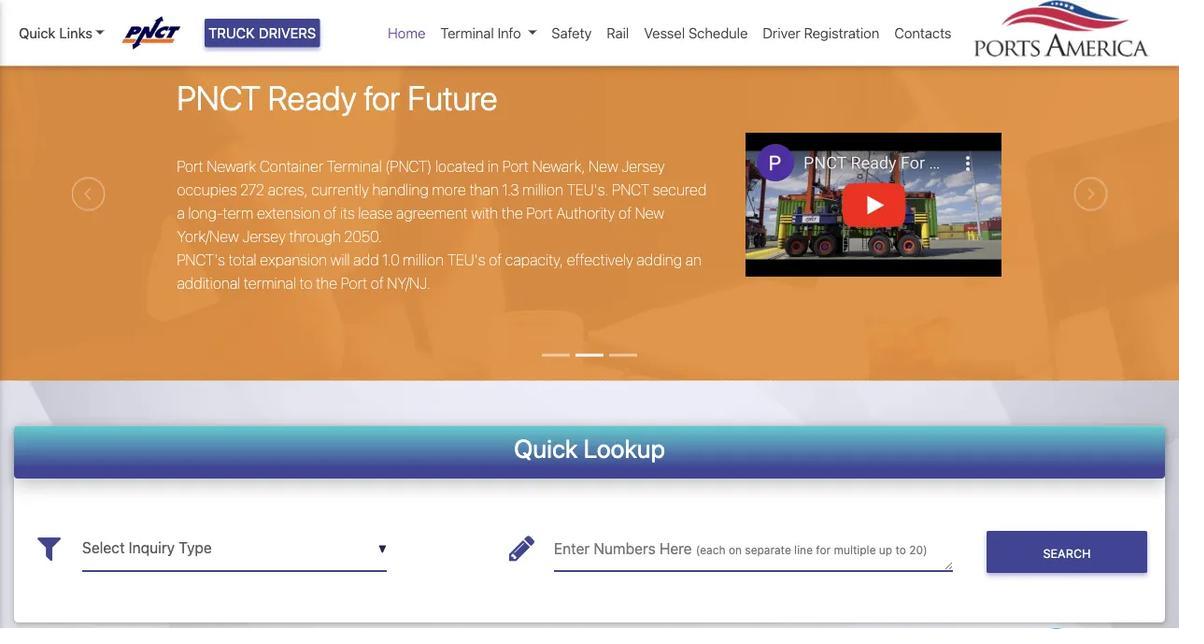 Task type: describe. For each thing, give the bounding box(es) containing it.
for inside enter numbers here (each on separate line for multiple up to 20)
[[817, 544, 831, 557]]

vessel schedule
[[644, 25, 748, 41]]

registration
[[805, 25, 880, 41]]

newark
[[207, 158, 256, 176]]

of left its
[[324, 205, 337, 223]]

located
[[436, 158, 485, 176]]

schedule
[[689, 25, 748, 41]]

authority
[[557, 205, 616, 223]]

handling
[[372, 181, 429, 199]]

will
[[331, 252, 350, 269]]

(each
[[696, 544, 726, 557]]

lease
[[358, 205, 393, 223]]

0 vertical spatial pnct
[[177, 78, 261, 117]]

safety link
[[545, 15, 600, 51]]

1 horizontal spatial million
[[523, 181, 564, 199]]

driver registration link
[[756, 15, 888, 51]]

add
[[354, 252, 379, 269]]

ready
[[268, 78, 357, 117]]

1 horizontal spatial terminal
[[441, 25, 494, 41]]

port newark container terminal (pnct) located in port newark, new jersey occupies 272 acres, currently handling more than 1.3 million teu's.                                 pnct secured a long-term extension of its lease agreement with the port authority of new york/new jersey through 2050. pnct's total expansion will add 1.0 million teu's of capacity,                                 effectively adding an additional terminal to the port of ny/nj.
[[177, 158, 707, 293]]

than
[[470, 181, 499, 199]]

here
[[660, 540, 692, 558]]

adding
[[637, 252, 682, 269]]

vessel
[[644, 25, 686, 41]]

port left authority
[[527, 205, 553, 223]]

line
[[795, 544, 813, 557]]

newark,
[[533, 158, 586, 176]]

20)
[[910, 544, 928, 557]]

rail
[[607, 25, 630, 41]]

port down add
[[341, 275, 368, 293]]

2050.
[[345, 228, 382, 246]]

expansion
[[260, 252, 327, 269]]

1 horizontal spatial new
[[635, 205, 665, 223]]

terminal info
[[441, 25, 521, 41]]

pnct ready for future
[[177, 78, 498, 117]]

0 vertical spatial the
[[502, 205, 523, 223]]

total
[[229, 252, 257, 269]]

info
[[498, 25, 521, 41]]

quick links
[[19, 25, 92, 41]]

vessel schedule link
[[637, 15, 756, 51]]

secured
[[653, 181, 707, 199]]

currently
[[311, 181, 369, 199]]

through
[[289, 228, 341, 246]]

of right "teu's"
[[489, 252, 502, 269]]

multiple
[[834, 544, 877, 557]]

1.0
[[383, 252, 400, 269]]

container
[[260, 158, 324, 176]]

0 horizontal spatial for
[[364, 78, 401, 117]]

with
[[472, 205, 499, 223]]

capacity,
[[506, 252, 564, 269]]

terminal
[[244, 275, 296, 293]]

0 vertical spatial jersey
[[622, 158, 665, 176]]

1 vertical spatial the
[[316, 275, 338, 293]]

pnct's
[[177, 252, 225, 269]]

long-
[[188, 205, 223, 223]]

term
[[223, 205, 254, 223]]

effectively
[[567, 252, 634, 269]]

truck drivers link
[[205, 19, 320, 47]]

to inside enter numbers here (each on separate line for multiple up to 20)
[[896, 544, 907, 557]]

quick for quick lookup
[[514, 434, 578, 464]]

acres,
[[268, 181, 308, 199]]

0 horizontal spatial million
[[403, 252, 444, 269]]

occupies
[[177, 181, 237, 199]]



Task type: locate. For each thing, give the bounding box(es) containing it.
drivers
[[259, 25, 316, 41]]

1 vertical spatial for
[[817, 544, 831, 557]]

1 vertical spatial to
[[896, 544, 907, 557]]

1 vertical spatial million
[[403, 252, 444, 269]]

jersey up secured
[[622, 158, 665, 176]]

1 horizontal spatial to
[[896, 544, 907, 557]]

port
[[177, 158, 204, 176], [503, 158, 529, 176], [527, 205, 553, 223], [341, 275, 368, 293]]

to down expansion
[[300, 275, 313, 293]]

its
[[340, 205, 355, 223]]

terminal
[[441, 25, 494, 41], [327, 158, 382, 176]]

numbers
[[594, 540, 656, 558]]

enter numbers here (each on separate line for multiple up to 20)
[[554, 540, 928, 558]]

new down secured
[[635, 205, 665, 223]]

0 horizontal spatial quick
[[19, 25, 56, 41]]

on
[[729, 544, 742, 557]]

contacts
[[895, 25, 952, 41]]

1 horizontal spatial jersey
[[622, 158, 665, 176]]

pnct right teu's. on the top of the page
[[613, 181, 650, 199]]

quick lookup
[[514, 434, 666, 464]]

0 horizontal spatial to
[[300, 275, 313, 293]]

the down will
[[316, 275, 338, 293]]

0 vertical spatial new
[[589, 158, 619, 176]]

teu's
[[448, 252, 486, 269]]

0 vertical spatial quick
[[19, 25, 56, 41]]

1.3
[[503, 181, 519, 199]]

port up occupies
[[177, 158, 204, 176]]

272
[[241, 181, 265, 199]]

0 horizontal spatial pnct
[[177, 78, 261, 117]]

separate
[[745, 544, 792, 557]]

0 horizontal spatial new
[[589, 158, 619, 176]]

quick left links at the left of the page
[[19, 25, 56, 41]]

pnct
[[177, 78, 261, 117], [613, 181, 650, 199]]

to
[[300, 275, 313, 293], [896, 544, 907, 557]]

the down the 1.3
[[502, 205, 523, 223]]

enter
[[554, 540, 590, 558]]

0 horizontal spatial terminal
[[327, 158, 382, 176]]

agreement
[[396, 205, 468, 223]]

truck drivers
[[209, 25, 316, 41]]

0 horizontal spatial jersey
[[242, 228, 286, 246]]

1 horizontal spatial the
[[502, 205, 523, 223]]

quick links link
[[19, 22, 104, 43]]

extension
[[257, 205, 320, 223]]

of right authority
[[619, 205, 632, 223]]

new up teu's. on the top of the page
[[589, 158, 619, 176]]

quick for quick links
[[19, 25, 56, 41]]

driver registration
[[763, 25, 880, 41]]

0 vertical spatial to
[[300, 275, 313, 293]]

up
[[880, 544, 893, 557]]

lookup
[[584, 434, 666, 464]]

to inside port newark container terminal (pnct) located in port newark, new jersey occupies 272 acres, currently handling more than 1.3 million teu's.                                 pnct secured a long-term extension of its lease agreement with the port authority of new york/new jersey through 2050. pnct's total expansion will add 1.0 million teu's of capacity,                                 effectively adding an additional terminal to the port of ny/nj.
[[300, 275, 313, 293]]

▼
[[378, 543, 387, 556]]

home link
[[381, 15, 433, 51]]

0 vertical spatial for
[[364, 78, 401, 117]]

0 vertical spatial terminal
[[441, 25, 494, 41]]

safety
[[552, 25, 592, 41]]

quick
[[19, 25, 56, 41], [514, 434, 578, 464]]

truck
[[209, 25, 255, 41]]

ny/nj.
[[387, 275, 431, 293]]

1 vertical spatial new
[[635, 205, 665, 223]]

million down newark,
[[523, 181, 564, 199]]

home
[[388, 25, 426, 41]]

new
[[589, 158, 619, 176], [635, 205, 665, 223]]

jersey up total
[[242, 228, 286, 246]]

1 horizontal spatial quick
[[514, 434, 578, 464]]

terminal info link
[[433, 15, 545, 51]]

million up "ny/nj." at left
[[403, 252, 444, 269]]

1 horizontal spatial for
[[817, 544, 831, 557]]

1 horizontal spatial pnct
[[613, 181, 650, 199]]

quick left lookup
[[514, 434, 578, 464]]

pnct inside port newark container terminal (pnct) located in port newark, new jersey occupies 272 acres, currently handling more than 1.3 million teu's.                                 pnct secured a long-term extension of its lease agreement with the port authority of new york/new jersey through 2050. pnct's total expansion will add 1.0 million teu's of capacity,                                 effectively adding an additional terminal to the port of ny/nj.
[[613, 181, 650, 199]]

1 vertical spatial terminal
[[327, 158, 382, 176]]

of
[[324, 205, 337, 223], [619, 205, 632, 223], [489, 252, 502, 269], [371, 275, 384, 293]]

jersey
[[622, 158, 665, 176], [242, 228, 286, 246]]

the
[[502, 205, 523, 223], [316, 275, 338, 293]]

pnct down "truck"
[[177, 78, 261, 117]]

in
[[488, 158, 499, 176]]

more
[[432, 181, 466, 199]]

teu's.
[[567, 181, 609, 199]]

alert
[[0, 0, 1180, 8]]

(pnct)
[[386, 158, 432, 176]]

for right line
[[817, 544, 831, 557]]

million
[[523, 181, 564, 199], [403, 252, 444, 269]]

0 horizontal spatial the
[[316, 275, 338, 293]]

rail link
[[600, 15, 637, 51]]

None text field
[[82, 526, 387, 572], [554, 526, 954, 572], [82, 526, 387, 572], [554, 526, 954, 572]]

additional
[[177, 275, 241, 293]]

for
[[364, 78, 401, 117], [817, 544, 831, 557]]

contacts link
[[888, 15, 960, 51]]

1 vertical spatial jersey
[[242, 228, 286, 246]]

a
[[177, 205, 185, 223]]

to right the up
[[896, 544, 907, 557]]

for down home
[[364, 78, 401, 117]]

port right in
[[503, 158, 529, 176]]

0 vertical spatial million
[[523, 181, 564, 199]]

york/new
[[177, 228, 239, 246]]

driver
[[763, 25, 801, 41]]

links
[[59, 25, 92, 41]]

1 vertical spatial quick
[[514, 434, 578, 464]]

1 vertical spatial pnct
[[613, 181, 650, 199]]

terminal up currently
[[327, 158, 382, 176]]

an
[[686, 252, 702, 269]]

search button
[[987, 532, 1148, 574]]

future
[[408, 78, 498, 117]]

terminal inside port newark container terminal (pnct) located in port newark, new jersey occupies 272 acres, currently handling more than 1.3 million teu's.                                 pnct secured a long-term extension of its lease agreement with the port authority of new york/new jersey through 2050. pnct's total expansion will add 1.0 million teu's of capacity,                                 effectively adding an additional terminal to the port of ny/nj.
[[327, 158, 382, 176]]

search
[[1044, 546, 1092, 560]]

pnct ready for future image
[[0, 8, 1180, 486]]

of down add
[[371, 275, 384, 293]]

terminal left info at the left of page
[[441, 25, 494, 41]]



Task type: vqa. For each thing, say whether or not it's contained in the screenshot.
Stop
no



